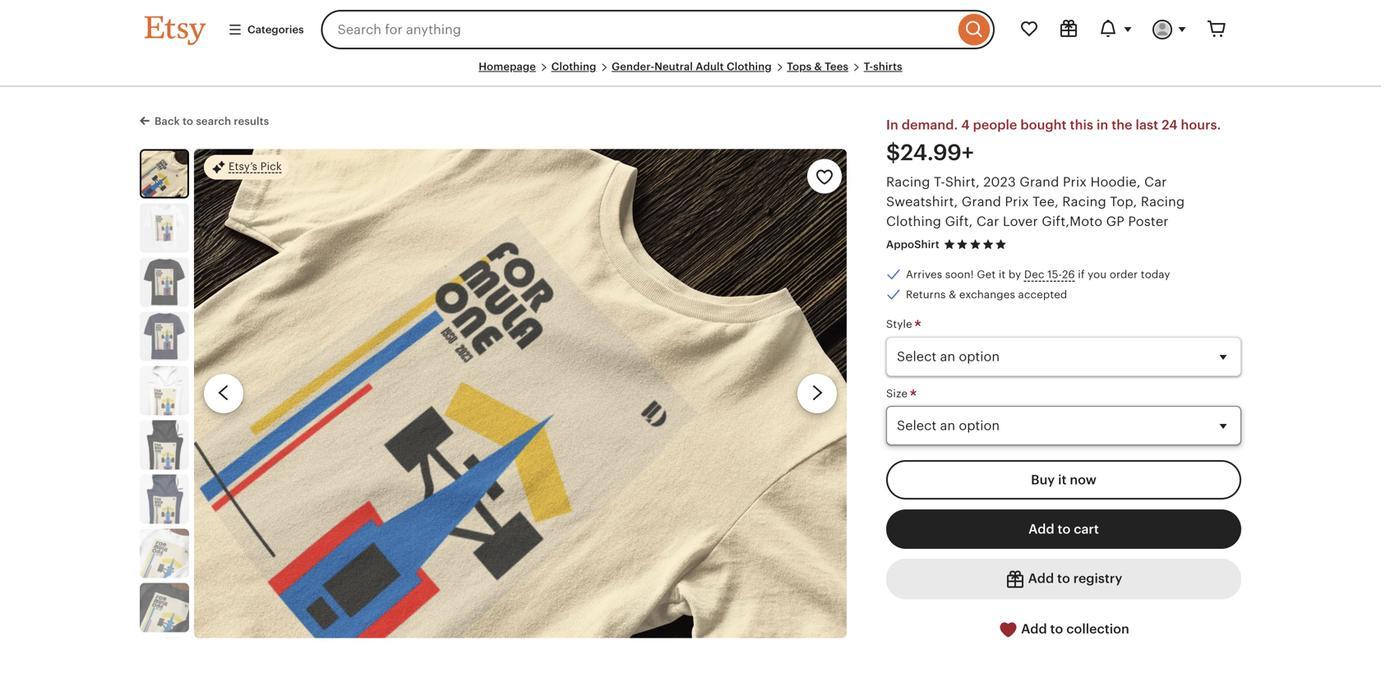 Task type: describe. For each thing, give the bounding box(es) containing it.
order
[[1110, 269, 1138, 281]]

dec
[[1025, 269, 1045, 281]]

apposhirt link
[[887, 238, 940, 251]]

back to search results link
[[140, 112, 269, 129]]

top,
[[1110, 194, 1138, 209]]

returns
[[906, 289, 946, 301]]

racing t-shirt 2023 grand prix hoodie car sweatshirt grand hoodie (black) image
[[140, 420, 189, 470]]

by
[[1009, 269, 1022, 281]]

shirt,
[[946, 175, 980, 189]]

it inside button
[[1059, 473, 1067, 488]]

tops & tees link
[[787, 60, 849, 73]]

1 horizontal spatial clothing
[[727, 60, 772, 73]]

neutral
[[655, 60, 693, 73]]

size
[[887, 388, 911, 400]]

clothing link
[[551, 60, 597, 73]]

categories button
[[215, 15, 316, 44]]

racing t-shirt 2023 grand prix hoodie car sweatshirt grand t-shirt (black) image
[[140, 258, 189, 307]]

0 vertical spatial car
[[1145, 175, 1167, 189]]

buy it now
[[1031, 473, 1097, 488]]

accepted
[[1019, 289, 1068, 301]]

homepage link
[[479, 60, 536, 73]]

racing t-shirt 2023 grand prix hoodie car sweatshirt grand hoodie (navy) image
[[140, 475, 189, 524]]

in
[[1097, 118, 1109, 133]]

gender-
[[612, 60, 655, 73]]

to for registry
[[1058, 572, 1071, 586]]

add for add to registry
[[1029, 572, 1054, 586]]

add for add to cart
[[1029, 522, 1055, 537]]

tee,
[[1033, 194, 1059, 209]]

categories
[[248, 23, 304, 36]]

0 vertical spatial it
[[999, 269, 1006, 281]]

Search for anything text field
[[321, 10, 955, 49]]

registry
[[1074, 572, 1123, 586]]

1 horizontal spatial grand
[[1020, 175, 1060, 189]]

1 vertical spatial car
[[977, 214, 1000, 229]]

24
[[1162, 118, 1178, 133]]

racing t-shirt 2023 grand prix hoodie car sweatshirt grand hoodie (white) image
[[140, 366, 189, 416]]

racing t-shirt 2023 grand prix hoodie car sweatshirt grand sweatshirt (black) image
[[140, 583, 189, 633]]

add to cart button
[[887, 510, 1242, 549]]

back to search results
[[155, 115, 269, 128]]

now
[[1070, 473, 1097, 488]]

gift,
[[945, 214, 973, 229]]

bought
[[1021, 118, 1067, 133]]

$24.99+
[[887, 140, 974, 165]]

4
[[962, 118, 970, 133]]

adult
[[696, 60, 724, 73]]

today
[[1141, 269, 1171, 281]]

1 horizontal spatial racing
[[1063, 194, 1107, 209]]

gender-neutral adult clothing
[[612, 60, 772, 73]]

this
[[1070, 118, 1094, 133]]

gp
[[1107, 214, 1125, 229]]

1 vertical spatial grand
[[962, 194, 1002, 209]]

style
[[887, 318, 916, 331]]

people
[[973, 118, 1018, 133]]

back
[[155, 115, 180, 128]]

racing t-shirt, 2023 grand prix hoodie, car sweatshirt, grand prix tee, racing top, racing clothing gift, car lover gift,moto gp poster
[[887, 175, 1185, 229]]



Task type: vqa. For each thing, say whether or not it's contained in the screenshot.
"Dec"
yes



Task type: locate. For each thing, give the bounding box(es) containing it.
prix
[[1063, 175, 1087, 189], [1005, 194, 1029, 209]]

it
[[999, 269, 1006, 281], [1059, 473, 1067, 488]]

1 vertical spatial t-
[[934, 175, 946, 189]]

etsy's pick button
[[204, 154, 289, 180]]

demand.
[[902, 118, 958, 133]]

1 vertical spatial &
[[949, 289, 957, 301]]

add to collection
[[1018, 622, 1130, 637]]

to
[[183, 115, 193, 128], [1058, 522, 1071, 537], [1058, 572, 1071, 586], [1051, 622, 1064, 637]]

it left "by"
[[999, 269, 1006, 281]]

shirts
[[874, 60, 903, 73]]

t-shirts
[[864, 60, 903, 73]]

1 horizontal spatial prix
[[1063, 175, 1087, 189]]

0 vertical spatial grand
[[1020, 175, 1060, 189]]

grand
[[1020, 175, 1060, 189], [962, 194, 1002, 209]]

1 horizontal spatial &
[[949, 289, 957, 301]]

2 horizontal spatial racing
[[1141, 194, 1185, 209]]

clothing right 'adult'
[[727, 60, 772, 73]]

0 horizontal spatial grand
[[962, 194, 1002, 209]]

1 horizontal spatial car
[[1145, 175, 1167, 189]]

add down add to registry button
[[1022, 622, 1047, 637]]

0 horizontal spatial &
[[815, 60, 822, 73]]

car right "gift,"
[[977, 214, 1000, 229]]

add to collection button
[[887, 610, 1242, 650]]

0 horizontal spatial racing t-shirt 2023 grand prix hoodie car sweatshirt grand t-shirt (natural) image
[[141, 151, 188, 197]]

& for tops
[[815, 60, 822, 73]]

tees
[[825, 60, 849, 73]]

clothing inside the racing t-shirt, 2023 grand prix hoodie, car sweatshirt, grand prix tee, racing top, racing clothing gift, car lover gift,moto gp poster
[[887, 214, 942, 229]]

in demand. 4 people bought this in the last 24 hours. $24.99+
[[887, 118, 1222, 165]]

lover
[[1003, 214, 1039, 229]]

pick
[[260, 160, 282, 172]]

None search field
[[321, 10, 995, 49]]

to left cart
[[1058, 522, 1071, 537]]

1 vertical spatial prix
[[1005, 194, 1029, 209]]

add down add to cart
[[1029, 572, 1054, 586]]

buy
[[1031, 473, 1055, 488]]

1 vertical spatial add
[[1029, 572, 1054, 586]]

2 horizontal spatial clothing
[[887, 214, 942, 229]]

soon! get
[[946, 269, 996, 281]]

sweatshirt,
[[887, 194, 958, 209]]

arrives
[[906, 269, 943, 281]]

racing
[[887, 175, 931, 189], [1063, 194, 1107, 209], [1141, 194, 1185, 209]]

grand down 2023
[[962, 194, 1002, 209]]

you
[[1088, 269, 1107, 281]]

to right back at the left of the page
[[183, 115, 193, 128]]

to left registry
[[1058, 572, 1071, 586]]

gender-neutral adult clothing link
[[612, 60, 772, 73]]

add to registry
[[1025, 572, 1123, 586]]

racing t-shirt 2023 grand prix hoodie car sweatshirt grand sweatshirt (white) image
[[140, 529, 189, 578]]

buy it now button
[[887, 461, 1242, 500]]

exchanges
[[960, 289, 1016, 301]]

add to cart
[[1029, 522, 1099, 537]]

0 horizontal spatial t-
[[864, 60, 874, 73]]

racing t-shirt 2023 grand prix hoodie car sweatshirt grand t-shirt (white) image
[[140, 203, 189, 253]]

add for add to collection
[[1022, 622, 1047, 637]]

to inside add to collection button
[[1051, 622, 1064, 637]]

poster
[[1129, 214, 1169, 229]]

car
[[1145, 175, 1167, 189], [977, 214, 1000, 229]]

to inside add to registry button
[[1058, 572, 1071, 586]]

t- up sweatshirt,
[[934, 175, 946, 189]]

& for returns
[[949, 289, 957, 301]]

menu bar containing homepage
[[145, 59, 1237, 87]]

0 vertical spatial &
[[815, 60, 822, 73]]

t-shirts link
[[864, 60, 903, 73]]

returns & exchanges accepted
[[906, 289, 1068, 301]]

car right the hoodie,
[[1145, 175, 1167, 189]]

1 horizontal spatial t-
[[934, 175, 946, 189]]

to inside back to search results link
[[183, 115, 193, 128]]

the
[[1112, 118, 1133, 133]]

last
[[1136, 118, 1159, 133]]

0 vertical spatial t-
[[864, 60, 874, 73]]

etsy's
[[229, 160, 258, 172]]

categories banner
[[115, 0, 1267, 59]]

clothing left gender-
[[551, 60, 597, 73]]

0 horizontal spatial car
[[977, 214, 1000, 229]]

collection
[[1067, 622, 1130, 637]]

racing up poster
[[1141, 194, 1185, 209]]

t- inside menu bar
[[864, 60, 874, 73]]

add
[[1029, 522, 1055, 537], [1029, 572, 1054, 586], [1022, 622, 1047, 637]]

homepage
[[479, 60, 536, 73]]

to left collection
[[1051, 622, 1064, 637]]

0 vertical spatial add
[[1029, 522, 1055, 537]]

15-
[[1048, 269, 1063, 281]]

none search field inside categories banner
[[321, 10, 995, 49]]

racing up gift,moto
[[1063, 194, 1107, 209]]

hoodie,
[[1091, 175, 1141, 189]]

clothing down sweatshirt,
[[887, 214, 942, 229]]

2 vertical spatial add
[[1022, 622, 1047, 637]]

0 horizontal spatial it
[[999, 269, 1006, 281]]

tops & tees
[[787, 60, 849, 73]]

& left tees
[[815, 60, 822, 73]]

t- right tees
[[864, 60, 874, 73]]

racing t-shirt 2023 grand prix hoodie car sweatshirt grand t-shirt (natural) image
[[194, 149, 847, 639], [141, 151, 188, 197]]

add to registry button
[[887, 559, 1242, 600]]

to for cart
[[1058, 522, 1071, 537]]

t- inside the racing t-shirt, 2023 grand prix hoodie, car sweatshirt, grand prix tee, racing top, racing clothing gift, car lover gift,moto gp poster
[[934, 175, 946, 189]]

tops
[[787, 60, 812, 73]]

2023
[[984, 175, 1016, 189]]

0 horizontal spatial racing
[[887, 175, 931, 189]]

apposhirt
[[887, 238, 940, 251]]

results
[[234, 115, 269, 128]]

it right buy
[[1059, 473, 1067, 488]]

racing t-shirt 2023 grand prix hoodie car sweatshirt grand image 10 image
[[140, 638, 189, 678]]

prix up gift,moto
[[1063, 175, 1087, 189]]

0 horizontal spatial prix
[[1005, 194, 1029, 209]]

in
[[887, 118, 899, 133]]

&
[[815, 60, 822, 73], [949, 289, 957, 301]]

to inside add to cart button
[[1058, 522, 1071, 537]]

prix up lover
[[1005, 194, 1029, 209]]

arrives soon! get it by dec 15-26 if you order today
[[906, 269, 1171, 281]]

hours.
[[1181, 118, 1222, 133]]

grand up tee,
[[1020, 175, 1060, 189]]

1 vertical spatial it
[[1059, 473, 1067, 488]]

search
[[196, 115, 231, 128]]

& right 'returns'
[[949, 289, 957, 301]]

gift,moto
[[1042, 214, 1103, 229]]

to for search
[[183, 115, 193, 128]]

to for collection
[[1051, 622, 1064, 637]]

add left cart
[[1029, 522, 1055, 537]]

t-
[[864, 60, 874, 73], [934, 175, 946, 189]]

1 horizontal spatial racing t-shirt 2023 grand prix hoodie car sweatshirt grand t-shirt (natural) image
[[194, 149, 847, 639]]

etsy's pick
[[229, 160, 282, 172]]

if
[[1078, 269, 1085, 281]]

0 vertical spatial prix
[[1063, 175, 1087, 189]]

clothing
[[551, 60, 597, 73], [727, 60, 772, 73], [887, 214, 942, 229]]

cart
[[1074, 522, 1099, 537]]

racing up sweatshirt,
[[887, 175, 931, 189]]

1 horizontal spatial it
[[1059, 473, 1067, 488]]

26
[[1063, 269, 1075, 281]]

0 horizontal spatial clothing
[[551, 60, 597, 73]]

menu bar
[[145, 59, 1237, 87]]

racing t-shirt 2023 grand prix hoodie car sweatshirt grand t-shirt (navy) image
[[140, 312, 189, 361]]



